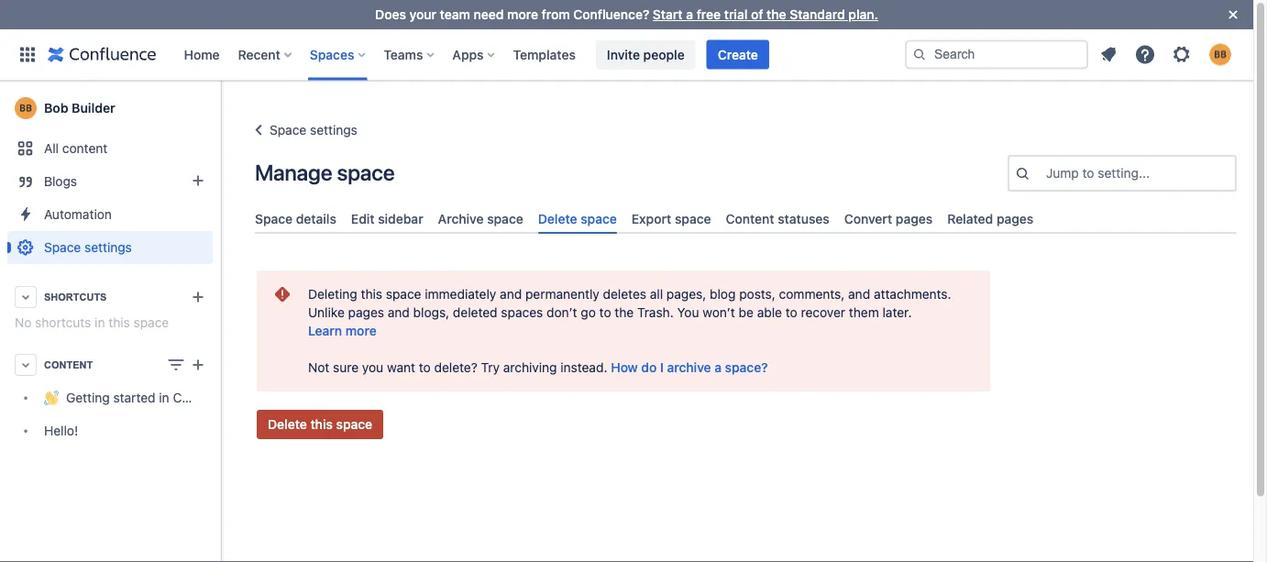 Task type: vqa. For each thing, say whether or not it's contained in the screenshot.
Display
no



Task type: describe. For each thing, give the bounding box(es) containing it.
delete space
[[538, 211, 617, 226]]

space settings inside space element
[[44, 240, 132, 255]]

does
[[375, 7, 406, 22]]

automation link
[[7, 198, 213, 231]]

recent
[[238, 47, 281, 62]]

bob builder
[[44, 100, 115, 116]]

edit sidebar
[[351, 211, 423, 226]]

0 vertical spatial the
[[767, 7, 787, 22]]

2 horizontal spatial and
[[849, 287, 871, 302]]

related pages link
[[940, 204, 1041, 234]]

archive
[[667, 360, 711, 375]]

tree inside space element
[[7, 382, 241, 448]]

teams button
[[378, 40, 442, 69]]

getting
[[66, 390, 110, 405]]

export
[[632, 211, 672, 226]]

space details link
[[248, 204, 344, 234]]

bob builder link
[[7, 90, 213, 127]]

getting started in confluence link
[[7, 382, 241, 415]]

this for deleting
[[361, 287, 383, 302]]

all
[[44, 141, 59, 156]]

be
[[739, 305, 754, 320]]

create a blog image
[[187, 170, 209, 192]]

help icon image
[[1135, 44, 1157, 66]]

hello!
[[44, 423, 78, 438]]

close image
[[1223, 4, 1245, 26]]

pages,
[[667, 287, 707, 302]]

space inside tab list
[[255, 211, 293, 226]]

how
[[611, 360, 638, 375]]

recover
[[801, 305, 846, 320]]

delete for delete space
[[538, 211, 578, 226]]

don't
[[547, 305, 577, 320]]

to right want
[[419, 360, 431, 375]]

content statuses
[[726, 211, 830, 226]]

home link
[[178, 40, 225, 69]]

2 vertical spatial space
[[44, 240, 81, 255]]

shortcuts
[[44, 291, 107, 303]]

posts,
[[740, 287, 776, 302]]

not sure you want to delete? try archiving instead. how do i archive a space?
[[308, 360, 768, 375]]

bob
[[44, 100, 68, 116]]

pages for convert pages
[[896, 211, 933, 226]]

space right export
[[675, 211, 711, 226]]

the inside the deleting this space immediately and permanently deletes all pages, blog posts, comments, and attachments. unlike pages and blogs, deleted spaces don't go to the trash. you won't be able to recover them later. learn more
[[615, 305, 634, 320]]

attachments.
[[874, 287, 952, 302]]

shortcuts
[[35, 315, 91, 330]]

Search settings text field
[[1047, 164, 1050, 183]]

0 vertical spatial space settings
[[270, 122, 358, 138]]

free
[[697, 7, 721, 22]]

teams
[[384, 47, 423, 62]]

invite people
[[607, 47, 685, 62]]

settings icon image
[[1171, 44, 1193, 66]]

your profile and preferences image
[[1210, 44, 1232, 66]]

more inside the deleting this space immediately and permanently deletes all pages, blog posts, comments, and attachments. unlike pages and blogs, deleted spaces don't go to the trash. you won't be able to recover them later. learn more
[[346, 324, 377, 339]]

blogs,
[[413, 305, 450, 320]]

confluence
[[173, 390, 241, 405]]

permanently
[[526, 287, 600, 302]]

space element
[[0, 81, 241, 562]]

this inside space element
[[108, 315, 130, 330]]

pages for related pages
[[997, 211, 1034, 226]]

manage space
[[255, 160, 395, 185]]

your
[[410, 7, 437, 22]]

archiving
[[503, 360, 557, 375]]

team
[[440, 7, 470, 22]]

trial
[[724, 7, 748, 22]]

spaces button
[[304, 40, 373, 69]]

delete?
[[434, 360, 478, 375]]

won't
[[703, 305, 736, 320]]

confluence?
[[574, 7, 650, 22]]

later.
[[883, 305, 912, 320]]

deleting this space immediately and permanently deletes all pages, blog posts, comments, and attachments. unlike pages and blogs, deleted spaces don't go to the trash. you won't be able to recover them later. learn more
[[308, 287, 952, 339]]

sure
[[333, 360, 359, 375]]

apps button
[[447, 40, 502, 69]]

in for shortcuts
[[95, 315, 105, 330]]

jump to setting...
[[1047, 166, 1150, 181]]

plan.
[[849, 7, 879, 22]]

appswitcher icon image
[[17, 44, 39, 66]]

comments,
[[779, 287, 845, 302]]

space?
[[725, 360, 768, 375]]

no shortcuts in this space
[[15, 315, 169, 330]]

space right archive
[[487, 211, 524, 226]]

apps
[[453, 47, 484, 62]]

to right go at the bottom
[[600, 305, 611, 320]]

deletes
[[603, 287, 647, 302]]

banner containing home
[[0, 29, 1254, 81]]

Search field
[[905, 40, 1089, 69]]

export space
[[632, 211, 711, 226]]

deleted
[[453, 305, 498, 320]]

of
[[751, 7, 764, 22]]

setting...
[[1098, 166, 1150, 181]]

invite
[[607, 47, 640, 62]]

blogs link
[[7, 165, 213, 198]]

all
[[650, 287, 663, 302]]

deleting
[[308, 287, 358, 302]]

in for started
[[159, 390, 169, 405]]

blog
[[710, 287, 736, 302]]

home
[[184, 47, 220, 62]]



Task type: locate. For each thing, give the bounding box(es) containing it.
delete space link
[[531, 204, 625, 234]]

started
[[113, 390, 156, 405]]

immediately
[[425, 287, 497, 302]]

0 horizontal spatial this
[[108, 315, 130, 330]]

settings inside space element
[[84, 240, 132, 255]]

go
[[581, 305, 596, 320]]

0 horizontal spatial and
[[388, 305, 410, 320]]

manage
[[255, 160, 332, 185]]

delete inside 'link'
[[538, 211, 578, 226]]

0 horizontal spatial pages
[[348, 305, 384, 320]]

0 vertical spatial space settings link
[[248, 119, 358, 141]]

trash.
[[638, 305, 674, 320]]

want
[[387, 360, 416, 375]]

unlike
[[308, 305, 345, 320]]

confluence image
[[48, 44, 156, 66], [48, 44, 156, 66]]

space left export
[[581, 211, 617, 226]]

sidebar
[[378, 211, 423, 226]]

a left space?
[[715, 360, 722, 375]]

change view image
[[165, 354, 187, 376]]

delete this space button
[[257, 410, 384, 440]]

you
[[677, 305, 699, 320]]

to right able
[[786, 305, 798, 320]]

1 horizontal spatial space settings
[[270, 122, 358, 138]]

1 horizontal spatial space settings link
[[248, 119, 358, 141]]

how do i archive a space? button
[[611, 359, 768, 377]]

space up "blogs,"
[[386, 287, 422, 302]]

this inside the deleting this space immediately and permanently deletes all pages, blog posts, comments, and attachments. unlike pages and blogs, deleted spaces don't go to the trash. you won't be able to recover them later. learn more
[[361, 287, 383, 302]]

convert pages
[[845, 211, 933, 226]]

space up manage
[[270, 122, 307, 138]]

space details
[[255, 211, 337, 226]]

0 vertical spatial settings
[[310, 122, 358, 138]]

recent button
[[233, 40, 299, 69]]

the right of
[[767, 7, 787, 22]]

pages right convert
[[896, 211, 933, 226]]

1 vertical spatial space settings
[[44, 240, 132, 255]]

0 horizontal spatial delete
[[268, 417, 307, 432]]

content button
[[7, 349, 213, 382]]

1 vertical spatial content
[[44, 359, 93, 371]]

tab list
[[248, 204, 1245, 234]]

0 vertical spatial space
[[270, 122, 307, 138]]

all content link
[[7, 132, 213, 165]]

1 vertical spatial space settings link
[[7, 231, 213, 264]]

create
[[718, 47, 758, 62]]

more
[[507, 7, 538, 22], [346, 324, 377, 339]]

archive space link
[[431, 204, 531, 234]]

banner
[[0, 29, 1254, 81]]

space left details at the left top of the page
[[255, 211, 293, 226]]

0 vertical spatial content
[[726, 211, 775, 226]]

space
[[337, 160, 395, 185], [487, 211, 524, 226], [581, 211, 617, 226], [675, 211, 711, 226], [386, 287, 422, 302], [134, 315, 169, 330], [336, 417, 373, 432]]

not
[[308, 360, 330, 375]]

0 vertical spatial more
[[507, 7, 538, 22]]

space inside the deleting this space immediately and permanently deletes all pages, blog posts, comments, and attachments. unlike pages and blogs, deleted spaces don't go to the trash. you won't be able to recover them later. learn more
[[386, 287, 422, 302]]

details
[[296, 211, 337, 226]]

this for delete
[[311, 417, 333, 432]]

1 horizontal spatial settings
[[310, 122, 358, 138]]

content for content
[[44, 359, 93, 371]]

and up spaces
[[500, 287, 522, 302]]

space down the sure
[[336, 417, 373, 432]]

collapse sidebar image
[[200, 90, 240, 127]]

space settings up manage space
[[270, 122, 358, 138]]

spaces
[[501, 305, 543, 320]]

1 vertical spatial settings
[[84, 240, 132, 255]]

spaces
[[310, 47, 354, 62]]

0 horizontal spatial a
[[686, 7, 694, 22]]

automation
[[44, 207, 112, 222]]

a
[[686, 7, 694, 22], [715, 360, 722, 375]]

content statuses link
[[719, 204, 837, 234]]

1 horizontal spatial and
[[500, 287, 522, 302]]

delete inside button
[[268, 417, 307, 432]]

1 vertical spatial delete
[[268, 417, 307, 432]]

2 horizontal spatial this
[[361, 287, 383, 302]]

from
[[542, 7, 570, 22]]

space settings link up manage
[[248, 119, 358, 141]]

0 horizontal spatial space settings
[[44, 240, 132, 255]]

export space link
[[625, 204, 719, 234]]

learn
[[308, 324, 342, 339]]

space down 'shortcuts' dropdown button
[[134, 315, 169, 330]]

to right jump
[[1083, 166, 1095, 181]]

no
[[15, 315, 32, 330]]

and left "blogs,"
[[388, 305, 410, 320]]

1 horizontal spatial a
[[715, 360, 722, 375]]

content
[[726, 211, 775, 226], [44, 359, 93, 371]]

content up the getting
[[44, 359, 93, 371]]

in
[[95, 315, 105, 330], [159, 390, 169, 405]]

the
[[767, 7, 787, 22], [615, 305, 634, 320]]

1 vertical spatial in
[[159, 390, 169, 405]]

convert
[[845, 211, 893, 226]]

try
[[481, 360, 500, 375]]

create a page image
[[187, 354, 209, 376]]

1 vertical spatial the
[[615, 305, 634, 320]]

content left statuses on the right top
[[726, 211, 775, 226]]

content
[[62, 141, 108, 156]]

convert pages link
[[837, 204, 940, 234]]

pages up 'learn more' button
[[348, 305, 384, 320]]

related
[[948, 211, 994, 226]]

space settings down automation
[[44, 240, 132, 255]]

more right learn
[[346, 324, 377, 339]]

add shortcut image
[[187, 286, 209, 308]]

1 horizontal spatial more
[[507, 7, 538, 22]]

start
[[653, 7, 683, 22]]

getting started in confluence
[[66, 390, 241, 405]]

builder
[[72, 100, 115, 116]]

2 vertical spatial this
[[311, 417, 333, 432]]

1 vertical spatial more
[[346, 324, 377, 339]]

shortcuts button
[[7, 281, 213, 314]]

delete
[[538, 211, 578, 226], [268, 417, 307, 432]]

in inside tree
[[159, 390, 169, 405]]

1 horizontal spatial delete
[[538, 211, 578, 226]]

the down deletes
[[615, 305, 634, 320]]

1 vertical spatial space
[[255, 211, 293, 226]]

space settings link
[[248, 119, 358, 141], [7, 231, 213, 264]]

invite people button
[[596, 40, 696, 69]]

pages inside the deleting this space immediately and permanently deletes all pages, blog posts, comments, and attachments. unlike pages and blogs, deleted spaces don't go to the trash. you won't be able to recover them later. learn more
[[348, 305, 384, 320]]

this right deleting
[[361, 287, 383, 302]]

settings down automation 'link'
[[84, 240, 132, 255]]

0 vertical spatial in
[[95, 315, 105, 330]]

0 horizontal spatial in
[[95, 315, 105, 330]]

blogs
[[44, 174, 77, 189]]

0 vertical spatial this
[[361, 287, 383, 302]]

space inside button
[[336, 417, 373, 432]]

tab list containing space details
[[248, 204, 1245, 234]]

notification icon image
[[1098, 44, 1120, 66]]

and up them
[[849, 287, 871, 302]]

space down automation
[[44, 240, 81, 255]]

2 horizontal spatial pages
[[997, 211, 1034, 226]]

0 horizontal spatial more
[[346, 324, 377, 339]]

in down 'shortcuts' dropdown button
[[95, 315, 105, 330]]

0 vertical spatial delete
[[538, 211, 578, 226]]

a left free
[[686, 7, 694, 22]]

1 horizontal spatial in
[[159, 390, 169, 405]]

space up edit
[[337, 160, 395, 185]]

tree containing getting started in confluence
[[7, 382, 241, 448]]

0 vertical spatial a
[[686, 7, 694, 22]]

0 horizontal spatial settings
[[84, 240, 132, 255]]

templates link
[[508, 40, 581, 69]]

archive
[[438, 211, 484, 226]]

global element
[[11, 29, 905, 80]]

them
[[849, 305, 879, 320]]

related pages
[[948, 211, 1034, 226]]

1 horizontal spatial pages
[[896, 211, 933, 226]]

to
[[1083, 166, 1095, 181], [600, 305, 611, 320], [786, 305, 798, 320], [419, 360, 431, 375]]

1 vertical spatial this
[[108, 315, 130, 330]]

learn more button
[[308, 322, 377, 340]]

create link
[[707, 40, 769, 69]]

standard
[[790, 7, 845, 22]]

0 horizontal spatial the
[[615, 305, 634, 320]]

and
[[500, 287, 522, 302], [849, 287, 871, 302], [388, 305, 410, 320]]

people
[[644, 47, 685, 62]]

this
[[361, 287, 383, 302], [108, 315, 130, 330], [311, 417, 333, 432]]

0 horizontal spatial content
[[44, 359, 93, 371]]

statuses
[[778, 211, 830, 226]]

delete this space
[[268, 417, 373, 432]]

does your team need more from confluence? start a free trial of the standard plan.
[[375, 7, 879, 22]]

0 horizontal spatial space settings link
[[7, 231, 213, 264]]

this inside delete this space button
[[311, 417, 333, 432]]

1 horizontal spatial content
[[726, 211, 775, 226]]

content for content statuses
[[726, 211, 775, 226]]

pages
[[896, 211, 933, 226], [997, 211, 1034, 226], [348, 305, 384, 320]]

hello! link
[[7, 415, 213, 448]]

1 horizontal spatial this
[[311, 417, 333, 432]]

in right started
[[159, 390, 169, 405]]

archive space
[[438, 211, 524, 226]]

content inside dropdown button
[[44, 359, 93, 371]]

this down 'shortcuts' dropdown button
[[108, 315, 130, 330]]

1 horizontal spatial the
[[767, 7, 787, 22]]

tree
[[7, 382, 241, 448]]

pages right related
[[997, 211, 1034, 226]]

start a free trial of the standard plan. link
[[653, 7, 879, 22]]

delete for delete this space
[[268, 417, 307, 432]]

space inside 'link'
[[581, 211, 617, 226]]

jump
[[1047, 166, 1079, 181]]

all content
[[44, 141, 108, 156]]

this down not
[[311, 417, 333, 432]]

search image
[[913, 47, 927, 62]]

1 vertical spatial a
[[715, 360, 722, 375]]

space settings link down automation
[[7, 231, 213, 264]]

settings up manage space
[[310, 122, 358, 138]]

more left 'from'
[[507, 7, 538, 22]]



